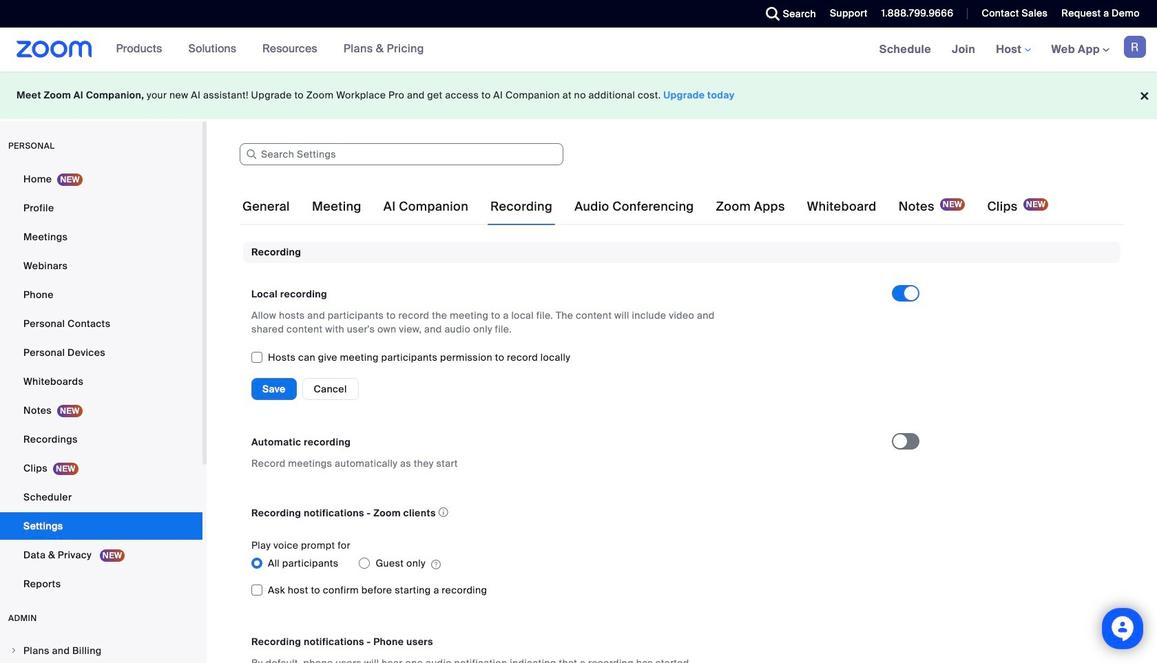 Task type: locate. For each thing, give the bounding box(es) containing it.
profile picture image
[[1124, 36, 1146, 58]]

Search Settings text field
[[240, 143, 563, 165]]

learn more about guest only image
[[431, 559, 441, 571]]

application
[[251, 504, 880, 522]]

tabs of my account settings page tab list
[[240, 187, 1051, 226]]

info outline image
[[439, 504, 449, 522]]

option group inside recording element
[[251, 553, 892, 575]]

option group
[[251, 553, 892, 575]]

menu item
[[0, 638, 203, 663]]

banner
[[0, 28, 1157, 72]]

footer
[[0, 72, 1157, 119]]

right image
[[10, 647, 18, 655]]

application inside recording element
[[251, 504, 880, 522]]



Task type: describe. For each thing, give the bounding box(es) containing it.
recording element
[[243, 242, 1121, 663]]

meetings navigation
[[869, 28, 1157, 72]]

zoom logo image
[[17, 41, 92, 58]]

personal menu menu
[[0, 165, 203, 599]]

product information navigation
[[106, 28, 435, 72]]



Task type: vqa. For each thing, say whether or not it's contained in the screenshot.
eighth Cell from the left
no



